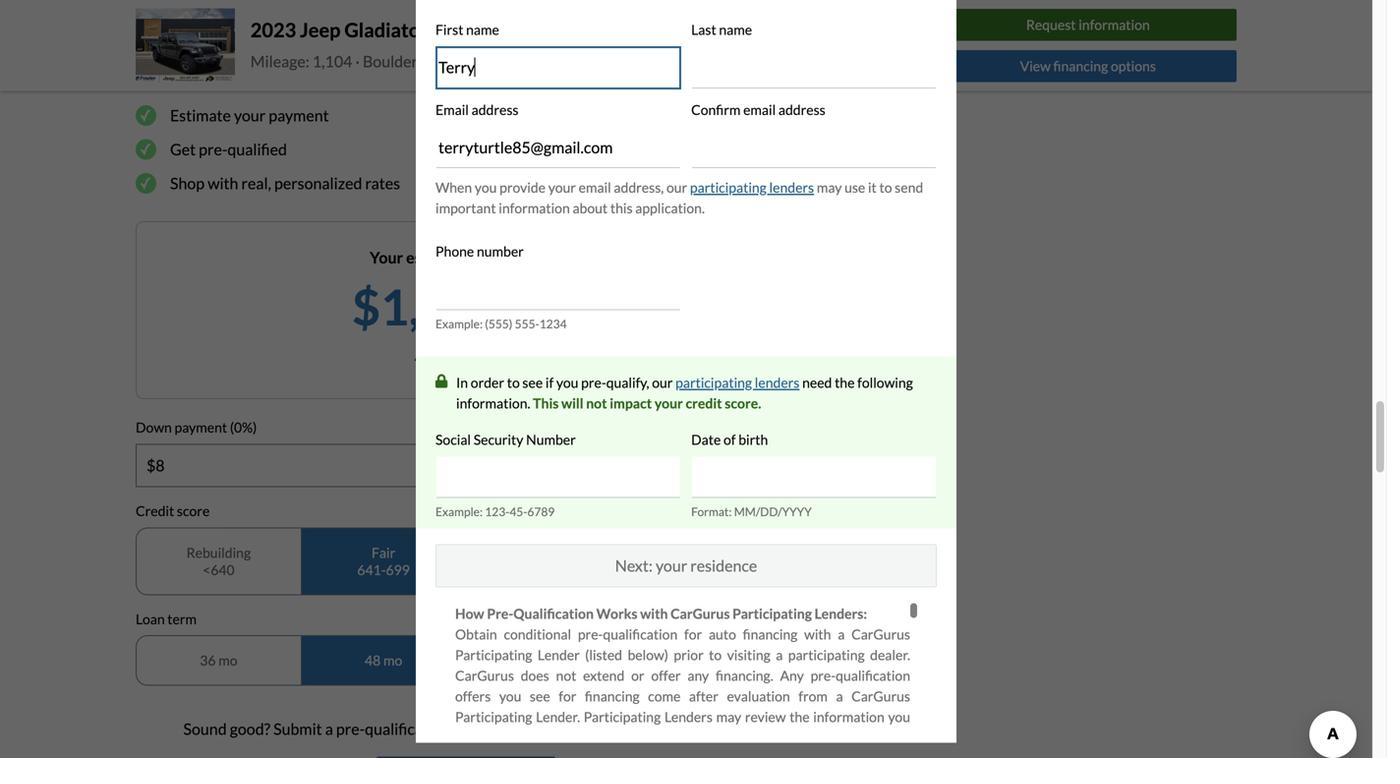 Task type: locate. For each thing, give the bounding box(es) containing it.
is
[[551, 248, 562, 267]]

confirm
[[691, 101, 741, 118]]

personalized
[[274, 174, 362, 193], [620, 719, 708, 739]]

0 vertical spatial may
[[817, 179, 842, 196]]

$1,347 /mo est
[[352, 277, 560, 336]]

financing down request information button
[[1054, 57, 1109, 74]]

date of birth
[[691, 431, 768, 448]]

or down below)
[[631, 668, 645, 684]]

see left if
[[523, 374, 543, 391]]

email up 'about'
[[579, 179, 611, 196]]

participating up application.
[[690, 179, 767, 196]]

1,104
[[313, 51, 352, 71]]

credit up date
[[686, 395, 722, 412]]

to right order
[[507, 374, 520, 391]]

1 vertical spatial email
[[579, 179, 611, 196]]

0 vertical spatial of
[[448, 345, 462, 365]]

pre- right submit
[[336, 719, 365, 739]]

participating down obtain
[[455, 647, 532, 664]]

1 name from the left
[[466, 21, 499, 38]]

2 mo from the left
[[384, 652, 402, 669]]

see
[[523, 374, 543, 391], [530, 688, 550, 705]]

impact down in order to see if you pre-qualify, our participating lenders
[[610, 395, 652, 412]]

may
[[817, 179, 842, 196], [717, 709, 742, 726]]

information up options
[[1079, 16, 1150, 33]]

come
[[648, 688, 681, 705]]

financing down extend
[[585, 688, 640, 705]]

financing up visiting
[[743, 626, 798, 643]]

payment left (0%)
[[175, 419, 227, 436]]

first
[[436, 21, 464, 38]]

1 horizontal spatial payment
[[269, 106, 329, 125]]

participating lenders link up date of birth
[[676, 372, 800, 393]]

cargurus up offers on the bottom of the page
[[455, 668, 514, 684]]

1 vertical spatial provide
[[455, 729, 501, 746]]

0 horizontal spatial or
[[631, 668, 645, 684]]

pre- right get
[[199, 140, 228, 159]]

1 example: from the top
[[436, 317, 483, 331]]

2 name from the left
[[719, 21, 752, 38]]

mo right 72
[[713, 652, 732, 669]]

1 vertical spatial participating
[[676, 374, 752, 391]]

1 mo from the left
[[219, 652, 237, 669]]

our up application.
[[667, 179, 688, 196]]

0 vertical spatial score.
[[725, 395, 762, 412]]

participating
[[733, 606, 812, 622], [455, 647, 532, 664], [455, 709, 532, 726], [584, 709, 661, 726], [753, 750, 830, 758]]

to down auto
[[709, 647, 722, 664]]

example: for phone
[[436, 317, 483, 331]]

the down from
[[790, 709, 810, 726]]

(0%)
[[230, 419, 257, 436]]

credit score
[[136, 503, 210, 519]]

extend
[[583, 668, 625, 684]]

1 horizontal spatial email
[[744, 101, 776, 118]]

a up any
[[776, 647, 783, 664]]

Social Security Number password field
[[437, 457, 680, 498]]

1 vertical spatial credit
[[875, 729, 911, 746]]

not down lender
[[556, 668, 577, 684]]

personalized right real, on the top of page
[[274, 174, 362, 193]]

important
[[436, 200, 496, 217]]

financing
[[1054, 57, 1109, 74], [743, 626, 798, 643], [585, 688, 640, 705]]

of left birth
[[724, 431, 736, 448]]

may inside "how pre-qualification works with cargurus participating lenders: obtain conditional pre-qualification for auto financing with a cargurus participating lender (listed below) prior to visiting a participating dealer. cargurus does not extend or offer any financing. any pre-qualification offers you see for financing come after evaluation from a cargurus participating lender. participating lenders may review the information you provide to determine whether you pre-qualify with no impact to your credit score. if you pre-qualify with one or more of our participating lender"
[[717, 709, 742, 726]]

our
[[667, 179, 688, 196], [652, 374, 673, 391], [728, 750, 749, 758]]

address right email
[[472, 101, 519, 118]]

45-
[[510, 505, 528, 519]]

participating lenders link
[[690, 177, 814, 198], [676, 372, 800, 393]]

a right submit
[[325, 719, 333, 739]]

<640
[[203, 561, 235, 578]]

next: your residence button
[[436, 545, 937, 588]]

of right apr
[[448, 345, 462, 365]]

123-
[[485, 505, 510, 519]]

estimated
[[406, 248, 477, 267]]

1 horizontal spatial may
[[817, 179, 842, 196]]

pre- up from
[[811, 668, 836, 684]]

1 horizontal spatial impact
[[784, 729, 825, 746]]

699
[[386, 561, 410, 578]]

participating up any
[[788, 647, 865, 664]]

number
[[526, 431, 576, 448]]

your up 'about'
[[548, 179, 576, 196]]

1 vertical spatial information
[[499, 200, 570, 217]]

0 horizontal spatial may
[[717, 709, 742, 726]]

information up the payment*
[[499, 200, 570, 217]]

·
[[356, 51, 360, 71]]

/mo
[[509, 310, 536, 329]]

2023 jeep gladiator image
[[136, 8, 235, 83]]

1 vertical spatial or
[[660, 750, 673, 758]]

date
[[691, 431, 721, 448]]

Last name text field
[[692, 47, 936, 88]]

example: (555) 555-1234
[[436, 317, 567, 331]]

2 vertical spatial qualification
[[365, 719, 450, 739]]

payment down advance
[[269, 106, 329, 125]]

last name
[[691, 21, 752, 38]]

of
[[448, 345, 462, 365], [724, 431, 736, 448], [712, 750, 725, 758]]

qualify down get
[[558, 750, 599, 758]]

in
[[216, 54, 234, 80]]

cargurus
[[671, 606, 730, 622], [852, 626, 911, 643], [455, 668, 514, 684], [852, 688, 911, 705]]

0 vertical spatial lenders
[[770, 179, 814, 196]]

term
[[167, 611, 197, 627]]

0 vertical spatial payment
[[269, 106, 329, 125]]

0 vertical spatial email
[[744, 101, 776, 118]]

example: left 123-
[[436, 505, 483, 519]]

financing inside button
[[1054, 57, 1109, 74]]

participating up visiting
[[733, 606, 812, 622]]

co
[[423, 51, 447, 71]]

1 vertical spatial may
[[717, 709, 742, 726]]

1 horizontal spatial information
[[814, 709, 885, 726]]

impact right no
[[784, 729, 825, 746]]

2 horizontal spatial information
[[1079, 16, 1150, 33]]

0 horizontal spatial the
[[790, 709, 810, 726]]

cargurus up dealer.
[[852, 626, 911, 643]]

name right the 'last'
[[719, 21, 752, 38]]

does
[[521, 668, 550, 684]]

excellent
[[686, 544, 741, 561]]

mo right 36
[[219, 652, 237, 669]]

1 vertical spatial example:
[[436, 505, 483, 519]]

pre- up more
[[666, 729, 691, 746]]

0 horizontal spatial qualification
[[365, 719, 450, 739]]

for up prior
[[685, 626, 702, 643]]

(28
[[450, 51, 473, 71]]

example: up apr of 10.89%
[[436, 317, 483, 331]]

deal
[[798, 31, 843, 52]]

information down from
[[814, 709, 885, 726]]

1 horizontal spatial personalized
[[620, 719, 708, 739]]

2 horizontal spatial financing
[[1054, 57, 1109, 74]]

score. down request
[[455, 750, 491, 758]]

2 example: from the top
[[436, 505, 483, 519]]

qualify
[[691, 729, 732, 746], [558, 750, 599, 758]]

4 mo from the left
[[713, 652, 732, 669]]

jeep
[[300, 18, 341, 42]]

finance in advance
[[136, 54, 319, 80]]

how pre-qualification works with cargurus participating lenders: obtain conditional pre-qualification for auto financing with a cargurus participating lender (listed below) prior to visiting a participating dealer. cargurus does not extend or offer any financing. any pre-qualification offers you see for financing come after evaluation from a cargurus participating lender. participating lenders may review the information you provide to determine whether you pre-qualify with no impact to your credit score. if you pre-qualify with one or more of our participating lender
[[455, 606, 911, 758]]

view
[[1021, 57, 1051, 74]]

lenders left need
[[755, 374, 800, 391]]

1 vertical spatial the
[[790, 709, 810, 726]]

example: 123-45-6789
[[436, 505, 555, 519]]

1 vertical spatial see
[[530, 688, 550, 705]]

may left use
[[817, 179, 842, 196]]

finance
[[136, 54, 212, 80]]

0 horizontal spatial information
[[499, 200, 570, 217]]

2 vertical spatial participating
[[788, 647, 865, 664]]

of inside "how pre-qualification works with cargurus participating lenders: obtain conditional pre-qualification for auto financing with a cargurus participating lender (listed below) prior to visiting a participating dealer. cargurus does not extend or offer any financing. any pre-qualification offers you see for financing come after evaluation from a cargurus participating lender. participating lenders may review the information you provide to determine whether you pre-qualify with no impact to your credit score. if you pre-qualify with one or more of our participating lender"
[[712, 750, 725, 758]]

your right get
[[585, 719, 617, 739]]

address
[[472, 101, 519, 118], [779, 101, 826, 118]]

residence
[[691, 556, 757, 576]]

qualify up more
[[691, 729, 732, 746]]

1 vertical spatial qualification
[[836, 668, 911, 684]]

0 horizontal spatial credit
[[686, 395, 722, 412]]

participating up date
[[676, 374, 752, 391]]

0 horizontal spatial financing
[[585, 688, 640, 705]]

1 horizontal spatial not
[[586, 395, 607, 412]]

information inside "how pre-qualification works with cargurus participating lenders: obtain conditional pre-qualification for auto financing with a cargurus participating lender (listed below) prior to visiting a participating dealer. cargurus does not extend or offer any financing. any pre-qualification offers you see for financing come after evaluation from a cargurus participating lender. participating lenders may review the information you provide to determine whether you pre-qualify with no impact to your credit score. if you pre-qualify with one or more of our participating lender"
[[814, 709, 885, 726]]

or
[[631, 668, 645, 684], [660, 750, 673, 758]]

next: your residence
[[615, 556, 757, 576]]

of right more
[[712, 750, 725, 758]]

request
[[1027, 16, 1076, 33]]

3 mo from the left
[[548, 652, 567, 669]]

mo right 48 at the bottom left of the page
[[384, 652, 402, 669]]

your estimated payment* is
[[370, 248, 562, 267]]

score. inside "how pre-qualification works with cargurus participating lenders: obtain conditional pre-qualification for auto financing with a cargurus participating lender (listed below) prior to visiting a participating dealer. cargurus does not extend or offer any financing. any pre-qualification offers you see for financing come after evaluation from a cargurus participating lender. participating lenders may review the information you provide to determine whether you pre-qualify with no impact to your credit score. if you pre-qualify with one or more of our participating lender"
[[455, 750, 491, 758]]

application.
[[636, 200, 705, 217]]

1 vertical spatial participating lenders link
[[676, 372, 800, 393]]

1 horizontal spatial or
[[660, 750, 673, 758]]

credit down dealer.
[[875, 729, 911, 746]]

0 vertical spatial not
[[586, 395, 607, 412]]

it
[[868, 179, 877, 196]]

next:
[[615, 556, 653, 576]]

pre- up the "will"
[[581, 374, 607, 391]]

1 vertical spatial impact
[[784, 729, 825, 746]]

estimate
[[170, 106, 231, 125]]

1 vertical spatial financing
[[743, 626, 798, 643]]

your right no
[[844, 729, 872, 746]]

0 horizontal spatial name
[[466, 21, 499, 38]]

0 horizontal spatial for
[[559, 688, 577, 705]]

not right the "will"
[[586, 395, 607, 412]]

to right it
[[880, 179, 892, 196]]

or right one
[[660, 750, 673, 758]]

1 horizontal spatial name
[[719, 21, 752, 38]]

impact inside "how pre-qualification works with cargurus participating lenders: obtain conditional pre-qualification for auto financing with a cargurus participating lender (listed below) prior to visiting a participating dealer. cargurus does not extend or offer any financing. any pre-qualification offers you see for financing come after evaluation from a cargurus participating lender. participating lenders may review the information you provide to determine whether you pre-qualify with no impact to your credit score. if you pre-qualify with one or more of our participating lender"
[[784, 729, 825, 746]]

0 vertical spatial impact
[[610, 395, 652, 412]]

qualification left request
[[365, 719, 450, 739]]

provide down email address "email field"
[[500, 179, 546, 196]]

our down rates. at the bottom right
[[728, 750, 749, 758]]

name up mi
[[466, 21, 499, 38]]

cargurus down dealer.
[[852, 688, 911, 705]]

to right no
[[828, 729, 841, 746]]

0 vertical spatial personalized
[[274, 174, 362, 193]]

address up "confirm email address" email field
[[779, 101, 826, 118]]

estimate your payment
[[170, 106, 329, 125]]

0 vertical spatial example:
[[436, 317, 483, 331]]

may down after
[[717, 709, 742, 726]]

0 vertical spatial participating lenders link
[[690, 177, 814, 198]]

request information button
[[940, 9, 1237, 41]]

1 horizontal spatial credit
[[875, 729, 911, 746]]

0 horizontal spatial email
[[579, 179, 611, 196]]

your up qualified
[[234, 106, 266, 125]]

641-
[[357, 561, 386, 578]]

lenders
[[770, 179, 814, 196], [755, 374, 800, 391]]

your down in order to see if you pre-qualify, our participating lenders
[[655, 395, 683, 412]]

lenders down "confirm email address" email field
[[770, 179, 814, 196]]

when
[[436, 179, 472, 196]]

2 vertical spatial our
[[728, 750, 749, 758]]

1 vertical spatial our
[[652, 374, 673, 391]]

excellent 750-850
[[686, 544, 741, 578]]

rates
[[365, 174, 400, 193]]

email right the confirm
[[744, 101, 776, 118]]

mo for 36 mo
[[219, 652, 237, 669]]

name for first name
[[466, 21, 499, 38]]

your inside "how pre-qualification works with cargurus participating lenders: obtain conditional pre-qualification for auto financing with a cargurus participating lender (listed below) prior to visiting a participating dealer. cargurus does not extend or offer any financing. any pre-qualification offers you see for financing come after evaluation from a cargurus participating lender. participating lenders may review the information you provide to determine whether you pre-qualify with no impact to your credit score. if you pre-qualify with one or more of our participating lender"
[[844, 729, 872, 746]]

0 horizontal spatial score.
[[455, 750, 491, 758]]

1 horizontal spatial the
[[835, 374, 855, 391]]

see down does
[[530, 688, 550, 705]]

1 horizontal spatial qualification
[[603, 626, 678, 643]]

participating lenders link for when you provide your email address, our
[[690, 177, 814, 198]]

pre-
[[487, 606, 514, 622]]

1 vertical spatial of
[[724, 431, 736, 448]]

1 vertical spatial score.
[[455, 750, 491, 758]]

0 vertical spatial information
[[1079, 16, 1150, 33]]

participating
[[690, 179, 767, 196], [676, 374, 752, 391], [788, 647, 865, 664]]

0 horizontal spatial address
[[472, 101, 519, 118]]

fair
[[372, 544, 396, 561]]

score. up birth
[[725, 395, 762, 412]]

1 horizontal spatial address
[[779, 101, 826, 118]]

mo right 60
[[548, 652, 567, 669]]

view financing options button
[[940, 50, 1237, 82]]

qualification down dealer.
[[836, 668, 911, 684]]

evaluation
[[727, 688, 790, 705]]

10.89%
[[465, 345, 518, 365]]

payment
[[269, 106, 329, 125], [175, 419, 227, 436]]

provide up the if
[[455, 729, 501, 746]]

example: for social
[[436, 505, 483, 519]]

financing.
[[716, 668, 774, 684]]

0 vertical spatial the
[[835, 374, 855, 391]]

1 horizontal spatial qualify
[[691, 729, 732, 746]]

determine
[[521, 729, 583, 746]]

60 mo
[[530, 652, 567, 669]]

0 horizontal spatial not
[[556, 668, 577, 684]]

about
[[573, 200, 608, 217]]

(listed
[[585, 647, 623, 664]]

1 vertical spatial personalized
[[620, 719, 708, 739]]

2 vertical spatial of
[[712, 750, 725, 758]]

social security number
[[436, 431, 576, 448]]

0 vertical spatial financing
[[1054, 57, 1109, 74]]

email address
[[436, 101, 519, 118]]

2 vertical spatial information
[[814, 709, 885, 726]]

your right next:
[[656, 556, 688, 576]]

sound good? submit a pre-qualification request now to get your personalized rates.
[[183, 719, 749, 739]]

may inside may use it to send important information about this application.
[[817, 179, 842, 196]]

1 vertical spatial not
[[556, 668, 577, 684]]

for up lender.
[[559, 688, 577, 705]]

social
[[436, 431, 471, 448]]

info circle image
[[565, 312, 580, 328]]

0 vertical spatial for
[[685, 626, 702, 643]]

payment*
[[480, 248, 548, 267]]

0 horizontal spatial qualify
[[558, 750, 599, 758]]

participating lenders link down "confirm email address" email field
[[690, 177, 814, 198]]

0 vertical spatial credit
[[686, 395, 722, 412]]

2 vertical spatial financing
[[585, 688, 640, 705]]

Date of birth password field
[[692, 457, 936, 498]]

0 horizontal spatial payment
[[175, 419, 227, 436]]

the right need
[[835, 374, 855, 391]]

will
[[562, 395, 584, 412]]

mo for 72 mo
[[713, 652, 732, 669]]

away)
[[496, 51, 536, 71]]

0 vertical spatial qualify
[[691, 729, 732, 746]]



Task type: describe. For each thing, give the bounding box(es) containing it.
now
[[509, 719, 539, 739]]

participating down offers on the bottom of the page
[[455, 709, 532, 726]]

request
[[453, 719, 506, 739]]

options
[[1111, 57, 1156, 74]]

60
[[530, 652, 546, 669]]

2023 jeep gladiator mileage: 1,104 · boulder, co (28 mi away)
[[251, 18, 536, 71]]

good?
[[230, 719, 270, 739]]

format: mm/dd/yyyy
[[691, 505, 812, 519]]

2 horizontal spatial qualification
[[836, 668, 911, 684]]

after
[[689, 688, 719, 705]]

participating up whether
[[584, 709, 661, 726]]

below)
[[628, 647, 669, 664]]

participating inside "how pre-qualification works with cargurus participating lenders: obtain conditional pre-qualification for auto financing with a cargurus participating lender (listed below) prior to visiting a participating dealer. cargurus does not extend or offer any financing. any pre-qualification offers you see for financing come after evaluation from a cargurus participating lender. participating lenders may review the information you provide to determine whether you pre-qualify with no impact to your credit score. if you pre-qualify with one or more of our participating lender"
[[788, 647, 865, 664]]

mm/dd/yyyy
[[734, 505, 812, 519]]

0 vertical spatial provide
[[500, 179, 546, 196]]

see inside "how pre-qualification works with cargurus participating lenders: obtain conditional pre-qualification for auto financing with a cargurus participating lender (listed below) prior to visiting a participating dealer. cargurus does not extend or offer any financing. any pre-qualification offers you see for financing come after evaluation from a cargurus participating lender. participating lenders may review the information you provide to determine whether you pre-qualify with no impact to your credit score. if you pre-qualify with one or more of our participating lender"
[[530, 688, 550, 705]]

you up important
[[475, 179, 497, 196]]

to left determine
[[505, 729, 517, 746]]

information.
[[456, 395, 531, 412]]

lenders
[[665, 709, 713, 726]]

you right if
[[557, 374, 579, 391]]

a down lenders:
[[838, 626, 845, 643]]

this
[[533, 395, 559, 412]]

participating lenders link for in order to see if you pre-qualify, our
[[676, 372, 800, 393]]

the inside 'need the following information.'
[[835, 374, 855, 391]]

0 vertical spatial participating
[[690, 179, 767, 196]]

apr
[[415, 345, 445, 365]]

works
[[597, 606, 638, 622]]

$47,995
[[710, 7, 772, 28]]

great
[[739, 31, 795, 52]]

0 vertical spatial our
[[667, 179, 688, 196]]

qualify,
[[607, 374, 650, 391]]

36
[[200, 652, 216, 669]]

loan
[[136, 611, 165, 627]]

to left get
[[542, 719, 557, 739]]

1 vertical spatial for
[[559, 688, 577, 705]]

view financing options
[[1021, 57, 1156, 74]]

good
[[532, 544, 565, 561]]

1 vertical spatial lenders
[[755, 374, 800, 391]]

get
[[170, 140, 196, 159]]

boulder,
[[363, 51, 420, 71]]

qualification
[[514, 606, 594, 622]]

the inside "how pre-qualification works with cargurus participating lenders: obtain conditional pre-qualification for auto financing with a cargurus participating lender (listed below) prior to visiting a participating dealer. cargurus does not extend or offer any financing. any pre-qualification offers you see for financing come after evaluation from a cargurus participating lender. participating lenders may review the information you provide to determine whether you pre-qualify with no impact to your credit score. if you pre-qualify with one or more of our participating lender"
[[790, 709, 810, 726]]

this will not impact your credit score.
[[533, 395, 762, 412]]

$1,347
[[352, 277, 506, 336]]

of for birth
[[724, 431, 736, 448]]

phone
[[436, 243, 474, 260]]

lock image
[[436, 374, 448, 388]]

to inside may use it to send important information about this application.
[[880, 179, 892, 196]]

72 mo
[[695, 652, 732, 669]]

a right from
[[836, 688, 843, 705]]

dealer.
[[871, 647, 911, 664]]

participating down no
[[753, 750, 830, 758]]

conditional
[[504, 626, 571, 643]]

our inside "how pre-qualification works with cargurus participating lenders: obtain conditional pre-qualification for auto financing with a cargurus participating lender (listed below) prior to visiting a participating dealer. cargurus does not extend or offer any financing. any pre-qualification offers you see for financing come after evaluation from a cargurus participating lender. participating lenders may review the information you provide to determine whether you pre-qualify with no impact to your credit score. if you pre-qualify with one or more of our participating lender"
[[728, 750, 749, 758]]

First name text field
[[437, 47, 680, 88]]

first name
[[436, 21, 499, 38]]

with left real, on the top of page
[[208, 174, 238, 193]]

(555)
[[485, 317, 513, 331]]

this
[[611, 200, 633, 217]]

order
[[471, 374, 505, 391]]

with down whether
[[603, 750, 630, 758]]

credit
[[136, 503, 174, 519]]

with left no
[[735, 729, 762, 746]]

format:
[[691, 505, 732, 519]]

mo for 60 mo
[[548, 652, 567, 669]]

real,
[[241, 174, 271, 193]]

qualified
[[228, 140, 287, 159]]

mo for 48 mo
[[384, 652, 402, 669]]

loan term
[[136, 611, 197, 627]]

1 vertical spatial payment
[[175, 419, 227, 436]]

with down lenders:
[[805, 626, 831, 643]]

information inside button
[[1079, 16, 1150, 33]]

rebuilding
[[186, 544, 251, 561]]

pre- up (listed
[[578, 626, 603, 643]]

1 vertical spatial qualify
[[558, 750, 599, 758]]

pre- down determine
[[533, 750, 558, 758]]

any
[[688, 668, 709, 684]]

lender
[[538, 647, 580, 664]]

credit inside "how pre-qualification works with cargurus participating lenders: obtain conditional pre-qualification for auto financing with a cargurus participating lender (listed below) prior to visiting a participating dealer. cargurus does not extend or offer any financing. any pre-qualification offers you see for financing come after evaluation from a cargurus participating lender. participating lenders may review the information you provide to determine whether you pre-qualify with no impact to your credit score. if you pre-qualify with one or more of our participating lender"
[[875, 729, 911, 746]]

0 vertical spatial see
[[523, 374, 543, 391]]

information inside may use it to send important information about this application.
[[499, 200, 570, 217]]

send
[[895, 179, 924, 196]]

1 horizontal spatial financing
[[743, 626, 798, 643]]

you up one
[[641, 729, 663, 746]]

of for 10.89%
[[448, 345, 462, 365]]

if
[[495, 750, 504, 758]]

your inside button
[[656, 556, 688, 576]]

number
[[477, 243, 524, 260]]

visiting
[[727, 647, 771, 664]]

provide inside "how pre-qualification works with cargurus participating lenders: obtain conditional pre-qualification for auto financing with a cargurus participating lender (listed below) prior to visiting a participating dealer. cargurus does not extend or offer any financing. any pre-qualification offers you see for financing come after evaluation from a cargurus participating lender. participating lenders may review the information you provide to determine whether you pre-qualify with no impact to your credit score. if you pre-qualify with one or more of our participating lender"
[[455, 729, 501, 746]]

you right the if
[[507, 750, 530, 758]]

48 mo
[[365, 652, 402, 669]]

from
[[799, 688, 828, 705]]

how
[[455, 606, 484, 622]]

address,
[[614, 179, 664, 196]]

phone number
[[436, 243, 524, 260]]

not inside "how pre-qualification works with cargurus participating lenders: obtain conditional pre-qualification for auto financing with a cargurus participating lender (listed below) prior to visiting a participating dealer. cargurus does not extend or offer any financing. any pre-qualification offers you see for financing come after evaluation from a cargurus participating lender. participating lenders may review the information you provide to determine whether you pre-qualify with no impact to your credit score. if you pre-qualify with one or more of our participating lender"
[[556, 668, 577, 684]]

2 address from the left
[[779, 101, 826, 118]]

whether
[[586, 729, 637, 746]]

you down does
[[499, 688, 522, 705]]

1 horizontal spatial for
[[685, 626, 702, 643]]

1 address from the left
[[472, 101, 519, 118]]

Email address email field
[[437, 127, 680, 168]]

any
[[780, 668, 804, 684]]

72
[[695, 652, 711, 669]]

your
[[370, 248, 403, 267]]

0 vertical spatial or
[[631, 668, 645, 684]]

cargurus up auto
[[671, 606, 730, 622]]

lender.
[[536, 709, 580, 726]]

gladiator
[[345, 18, 428, 42]]

with right works
[[640, 606, 668, 622]]

next: your residence dialog
[[0, 0, 1388, 758]]

48
[[365, 652, 381, 669]]

name for last name
[[719, 21, 752, 38]]

1234
[[540, 317, 567, 331]]

rates.
[[711, 719, 749, 739]]

great deal
[[739, 31, 843, 52]]

est
[[539, 310, 560, 329]]

you down dealer.
[[889, 709, 911, 726]]

no
[[765, 729, 781, 746]]

1 horizontal spatial score.
[[725, 395, 762, 412]]

Confirm email address email field
[[692, 127, 936, 168]]

750-
[[687, 561, 716, 578]]

request information
[[1027, 16, 1150, 33]]

offer
[[651, 668, 681, 684]]

in order to see if you pre-qualify, our participating lenders
[[456, 374, 800, 391]]

0 horizontal spatial personalized
[[274, 174, 362, 193]]

last
[[691, 21, 717, 38]]

0 vertical spatial qualification
[[603, 626, 678, 643]]

need the following information.
[[456, 374, 913, 412]]

advance
[[238, 54, 319, 80]]

Down payment (0%) text field
[[137, 445, 796, 486]]

birth
[[739, 431, 768, 448]]

if
[[546, 374, 554, 391]]

sound
[[183, 719, 227, 739]]

apr of 10.89%
[[415, 345, 518, 365]]

0 horizontal spatial impact
[[610, 395, 652, 412]]



Task type: vqa. For each thing, say whether or not it's contained in the screenshot.
#1
no



